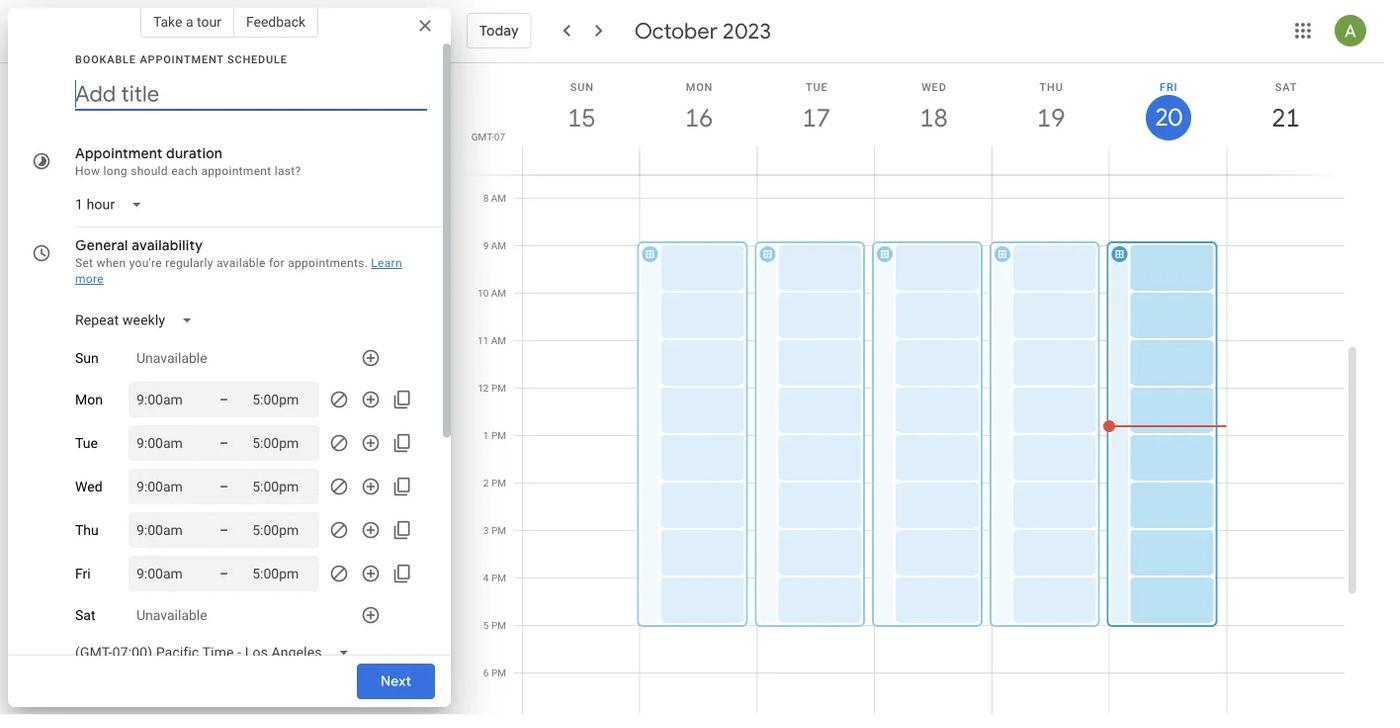 Task type: locate. For each thing, give the bounding box(es) containing it.
wed left start time on wednesdays "text box"
[[75, 478, 102, 495]]

0 horizontal spatial tue
[[75, 435, 98, 451]]

3 – from the top
[[220, 478, 229, 495]]

– for fri
[[220, 565, 229, 582]]

pm right 2
[[492, 477, 506, 489]]

– left end time on thursdays text box
[[220, 522, 229, 538]]

Start time on Thursdays text field
[[136, 518, 196, 542]]

1 vertical spatial sat
[[75, 607, 95, 623]]

pm
[[492, 382, 506, 394], [492, 430, 506, 442], [492, 477, 506, 489], [492, 525, 506, 537], [492, 572, 506, 584], [492, 620, 506, 631], [492, 667, 506, 679]]

fri
[[1160, 81, 1178, 93], [75, 565, 91, 582]]

0 horizontal spatial thu
[[75, 522, 99, 538]]

2 unavailable from the top
[[136, 607, 207, 623]]

2 – from the top
[[220, 435, 229, 451]]

6 pm from the top
[[492, 620, 506, 631]]

pm for 12 pm
[[492, 382, 506, 394]]

– for tue
[[220, 435, 229, 451]]

pm right 6 at the bottom of the page
[[492, 667, 506, 679]]

available
[[216, 256, 266, 270]]

1 vertical spatial wed
[[75, 478, 102, 495]]

fri left "start time on fridays" text field
[[75, 565, 91, 582]]

am
[[491, 192, 506, 204], [491, 240, 506, 252], [491, 287, 506, 299], [491, 335, 506, 347]]

pm right 5
[[492, 620, 506, 631]]

End time on Tuesdays text field
[[252, 431, 312, 455]]

today
[[480, 22, 519, 40]]

am right 9
[[491, 240, 506, 252]]

0 horizontal spatial sun
[[75, 350, 99, 366]]

0 vertical spatial mon
[[686, 81, 713, 93]]

sun
[[570, 81, 594, 93], [75, 350, 99, 366]]

today button
[[467, 7, 532, 54]]

you're
[[129, 256, 162, 270]]

unavailable
[[136, 350, 207, 366], [136, 607, 207, 623]]

18
[[919, 101, 947, 134]]

grid
[[459, 63, 1361, 715]]

tue 17
[[801, 81, 830, 134]]

sunday, october 15 element
[[559, 95, 605, 140]]

set
[[75, 256, 93, 270]]

15 column header
[[522, 63, 641, 175]]

pm for 6 pm
[[492, 667, 506, 679]]

tue left start time on tuesdays text field
[[75, 435, 98, 451]]

16
[[684, 101, 712, 134]]

take a tour
[[153, 13, 221, 30]]

End time on Fridays text field
[[252, 562, 312, 586]]

pm for 2 pm
[[492, 477, 506, 489]]

next button
[[357, 658, 435, 705]]

2 pm from the top
[[492, 430, 506, 442]]

5 pm
[[484, 620, 506, 631]]

– left end time on fridays text box on the bottom of the page
[[220, 565, 229, 582]]

am right "11"
[[491, 335, 506, 347]]

1 horizontal spatial fri
[[1160, 81, 1178, 93]]

tour
[[197, 13, 221, 30]]

thursday, october 19 element
[[1029, 95, 1074, 140]]

1 vertical spatial tue
[[75, 435, 98, 451]]

0 vertical spatial fri
[[1160, 81, 1178, 93]]

fri inside fri 20
[[1160, 81, 1178, 93]]

Start time on Mondays text field
[[136, 388, 196, 411]]

am right "8"
[[491, 192, 506, 204]]

0 horizontal spatial wed
[[75, 478, 102, 495]]

mon
[[686, 81, 713, 93], [75, 391, 103, 408]]

4 pm from the top
[[492, 525, 506, 537]]

1 vertical spatial unavailable
[[136, 607, 207, 623]]

sat 21
[[1271, 81, 1299, 134]]

bookable
[[75, 53, 136, 65]]

0 vertical spatial tue
[[806, 81, 828, 93]]

5 pm from the top
[[492, 572, 506, 584]]

1 pm from the top
[[492, 382, 506, 394]]

appointment
[[201, 164, 271, 178]]

thu
[[1040, 81, 1064, 93], [75, 522, 99, 538]]

unavailable down "start time on fridays" text field
[[136, 607, 207, 623]]

regularly
[[165, 256, 213, 270]]

pm right 1
[[492, 430, 506, 442]]

wed up wednesday, october 18 element
[[922, 81, 947, 93]]

wed inside the wed 18
[[922, 81, 947, 93]]

– left end time on mondays text field
[[220, 391, 229, 407]]

2 am from the top
[[491, 240, 506, 252]]

– right start time on wednesdays "text box"
[[220, 478, 229, 495]]

am for 10 am
[[491, 287, 506, 299]]

mon for mon
[[75, 391, 103, 408]]

thu inside thu 19
[[1040, 81, 1064, 93]]

0 horizontal spatial fri
[[75, 565, 91, 582]]

21 column header
[[1227, 63, 1345, 175]]

0 vertical spatial wed
[[922, 81, 947, 93]]

pm for 5 pm
[[492, 620, 506, 631]]

Start time on Wednesdays text field
[[136, 475, 196, 498]]

0 horizontal spatial mon
[[75, 391, 103, 408]]

friday, october 20, today element
[[1146, 95, 1192, 140]]

20
[[1154, 102, 1181, 133]]

4 – from the top
[[220, 522, 229, 538]]

20 column header
[[1109, 63, 1228, 175]]

tue up tuesday, october 17 element in the right of the page
[[806, 81, 828, 93]]

2 pm
[[484, 477, 506, 489]]

6 pm
[[484, 667, 506, 679]]

18 column header
[[874, 63, 993, 175]]

0 vertical spatial sat
[[1276, 81, 1298, 93]]

1 horizontal spatial thu
[[1040, 81, 1064, 93]]

mon 16
[[684, 81, 713, 134]]

0 vertical spatial unavailable
[[136, 350, 207, 366]]

0 horizontal spatial sat
[[75, 607, 95, 623]]

3 pm
[[484, 525, 506, 537]]

sat inside sat 21
[[1276, 81, 1298, 93]]

8
[[483, 192, 489, 204]]

how
[[75, 164, 100, 178]]

wednesday, october 18 element
[[911, 95, 957, 140]]

mon inside 'mon 16'
[[686, 81, 713, 93]]

None field
[[67, 187, 159, 223], [67, 303, 209, 338], [67, 187, 159, 223], [67, 303, 209, 338]]

16 column header
[[640, 63, 758, 175]]

fri 20
[[1154, 81, 1181, 133]]

1 vertical spatial mon
[[75, 391, 103, 408]]

End time on Wednesdays text field
[[252, 475, 312, 498]]

mon up monday, october 16 element
[[686, 81, 713, 93]]

3 am from the top
[[491, 287, 506, 299]]

3
[[484, 525, 489, 537]]

1 unavailable from the top
[[136, 350, 207, 366]]

12 pm
[[478, 382, 506, 394]]

9 am
[[483, 240, 506, 252]]

bookable appointment schedule
[[75, 53, 288, 65]]

tuesday, october 17 element
[[794, 95, 839, 140]]

sun up sunday, october 15 element
[[570, 81, 594, 93]]

3 pm from the top
[[492, 477, 506, 489]]

1 vertical spatial fri
[[75, 565, 91, 582]]

wed
[[922, 81, 947, 93], [75, 478, 102, 495]]

1 horizontal spatial sat
[[1276, 81, 1298, 93]]

7 pm from the top
[[492, 667, 506, 679]]

a
[[186, 13, 193, 30]]

1 – from the top
[[220, 391, 229, 407]]

1 horizontal spatial tue
[[806, 81, 828, 93]]

pm for 4 pm
[[492, 572, 506, 584]]

long
[[103, 164, 127, 178]]

4
[[484, 572, 489, 584]]

mon left the start time on mondays text field
[[75, 391, 103, 408]]

1 horizontal spatial mon
[[686, 81, 713, 93]]

sun down "more"
[[75, 350, 99, 366]]

thu 19
[[1036, 81, 1064, 134]]

–
[[220, 391, 229, 407], [220, 435, 229, 451], [220, 478, 229, 495], [220, 522, 229, 538], [220, 565, 229, 582]]

pm for 3 pm
[[492, 525, 506, 537]]

wed 18
[[919, 81, 947, 134]]

1 horizontal spatial sun
[[570, 81, 594, 93]]

should
[[131, 164, 168, 178]]

pm for 1 pm
[[492, 430, 506, 442]]

sun inside 'sun 15'
[[570, 81, 594, 93]]

0 vertical spatial sun
[[570, 81, 594, 93]]

End time on Mondays text field
[[252, 388, 312, 411]]

am for 11 am
[[491, 335, 506, 347]]

0 vertical spatial thu
[[1040, 81, 1064, 93]]

fri up 20
[[1160, 81, 1178, 93]]

tue inside tue 17
[[806, 81, 828, 93]]

11 am
[[478, 335, 506, 347]]

tue
[[806, 81, 828, 93], [75, 435, 98, 451]]

1 pm
[[484, 430, 506, 442]]

feedback
[[246, 13, 306, 30]]

1 am from the top
[[491, 192, 506, 204]]

1 horizontal spatial wed
[[922, 81, 947, 93]]

am for 8 am
[[491, 192, 506, 204]]

– left end time on tuesdays text box
[[220, 435, 229, 451]]

5 – from the top
[[220, 565, 229, 582]]

set when you're regularly available for appointments.
[[75, 256, 368, 270]]

unavailable up the start time on mondays text field
[[136, 350, 207, 366]]

pm right 12
[[492, 382, 506, 394]]

4 am from the top
[[491, 335, 506, 347]]

1 vertical spatial sun
[[75, 350, 99, 366]]

sat
[[1276, 81, 1298, 93], [75, 607, 95, 623]]

pm right 3
[[492, 525, 506, 537]]

4 pm
[[484, 572, 506, 584]]

learn more
[[75, 256, 402, 286]]

schedule
[[228, 53, 288, 65]]

thu up the thursday, october 19 element
[[1040, 81, 1064, 93]]

1 vertical spatial thu
[[75, 522, 99, 538]]

thu left the start time on thursdays text box
[[75, 522, 99, 538]]

– for wed
[[220, 478, 229, 495]]

21
[[1271, 101, 1299, 134]]

pm right 4
[[492, 572, 506, 584]]

more
[[75, 272, 104, 286]]

am right 10
[[491, 287, 506, 299]]



Task type: vqa. For each thing, say whether or not it's contained in the screenshot.
your
no



Task type: describe. For each thing, give the bounding box(es) containing it.
mon for mon 16
[[686, 81, 713, 93]]

next
[[381, 673, 411, 690]]

monday, october 16 element
[[677, 95, 722, 140]]

Start time on Tuesdays text field
[[136, 431, 196, 455]]

– for mon
[[220, 391, 229, 407]]

general
[[75, 236, 128, 254]]

19 column header
[[992, 63, 1110, 175]]

17
[[801, 101, 830, 134]]

Add title text field
[[75, 79, 427, 109]]

thu for thu
[[75, 522, 99, 538]]

for
[[269, 256, 285, 270]]

appointments.
[[288, 256, 368, 270]]

sat for sat
[[75, 607, 95, 623]]

17 column header
[[757, 63, 875, 175]]

gmt-07
[[472, 131, 505, 142]]

october
[[635, 17, 718, 45]]

thu for thu 19
[[1040, 81, 1064, 93]]

duration
[[166, 144, 223, 162]]

gmt-
[[472, 131, 494, 142]]

unavailable for sun
[[136, 350, 207, 366]]

10
[[478, 287, 489, 299]]

availability
[[132, 236, 203, 254]]

learn
[[371, 256, 402, 270]]

sun 15
[[566, 81, 595, 134]]

fri for fri
[[75, 565, 91, 582]]

2
[[484, 477, 489, 489]]

each
[[171, 164, 198, 178]]

sun for sun
[[75, 350, 99, 366]]

appointment duration how long should each appointment last?
[[75, 144, 301, 178]]

9
[[483, 240, 489, 252]]

Start time on Fridays text field
[[136, 562, 196, 586]]

take
[[153, 13, 182, 30]]

sun for sun 15
[[570, 81, 594, 93]]

unavailable for sat
[[136, 607, 207, 623]]

october 2023
[[635, 17, 771, 45]]

07
[[494, 131, 505, 142]]

15
[[566, 101, 595, 134]]

appointment
[[75, 144, 163, 162]]

am for 9 am
[[491, 240, 506, 252]]

1
[[484, 430, 489, 442]]

sat for sat 21
[[1276, 81, 1298, 93]]

11
[[478, 335, 489, 347]]

End time on Thursdays text field
[[252, 518, 312, 542]]

fri for fri 20
[[1160, 81, 1178, 93]]

12
[[478, 382, 489, 394]]

tue for tue
[[75, 435, 98, 451]]

2023
[[723, 17, 771, 45]]

grid containing 15
[[459, 63, 1361, 715]]

take a tour button
[[140, 6, 234, 38]]

feedback button
[[234, 6, 319, 38]]

6
[[484, 667, 489, 679]]

learn more link
[[75, 256, 402, 286]]

appointment
[[140, 53, 224, 65]]

tue for tue 17
[[806, 81, 828, 93]]

10 am
[[478, 287, 506, 299]]

– for thu
[[220, 522, 229, 538]]

19
[[1036, 101, 1064, 134]]

5
[[484, 620, 489, 631]]

wed for wed
[[75, 478, 102, 495]]

general availability
[[75, 236, 203, 254]]

wed for wed 18
[[922, 81, 947, 93]]

when
[[96, 256, 126, 270]]

8 am
[[483, 192, 506, 204]]

last?
[[275, 164, 301, 178]]

saturday, october 21 element
[[1264, 95, 1309, 140]]



